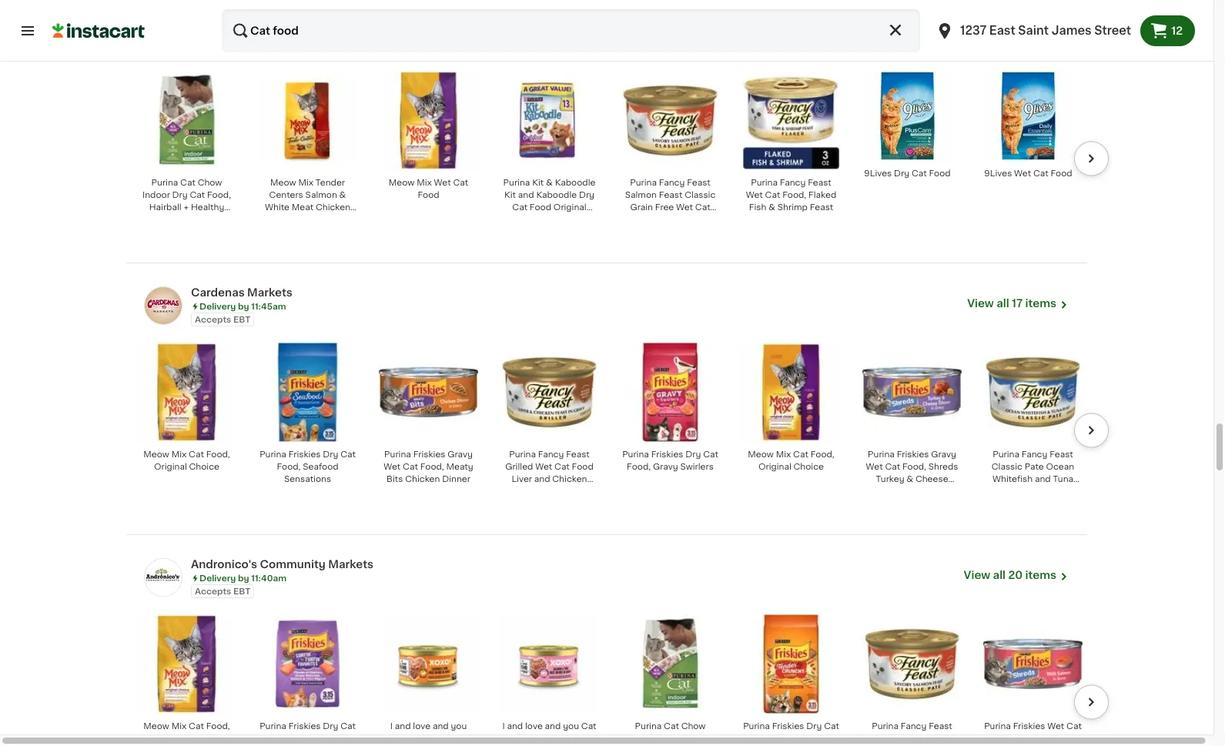 Task type: describe. For each thing, give the bounding box(es) containing it.
purina friskies gravy wet cat food, shreds turkey & cheese dinner button
[[858, 342, 967, 495]]

dry inside purina friskies dry cat food, tender
[[807, 722, 822, 730]]

purina friskies dry cat food, tender 
[[743, 722, 839, 746]]

bits
[[387, 475, 403, 483]]

purina fancy feast salmon feast classic grain free wet cat food pate button
[[616, 70, 725, 224]]

cat inside purina fancy feast classic pate ocean whitefish and tuna feast classic grain free wet cat food pate
[[1034, 499, 1049, 508]]

dinner inside "purina friskies gravy wet cat food, meaty bits chicken dinner"
[[442, 475, 470, 483]]

purina cat chow indoor dry cat food, hairball + healthy weight
[[142, 178, 231, 224]]

9lives dry cat food image
[[863, 71, 953, 161]]

accepts ebt for andronico's
[[195, 587, 250, 596]]

purina friskies dry cat food, gravy swirlers image
[[621, 343, 720, 442]]

meow for meow mix wet cat food button
[[389, 178, 415, 187]]

wet inside meow mix wet cat food
[[434, 178, 451, 187]]

1 vertical spatial pate
[[1025, 462, 1044, 471]]

gravy inside purina fancy feast grilled wet cat food liver and chicken feast in wet cat food gravy
[[537, 499, 562, 508]]

purina kit & kaboodle kit and kaboodle dry cat food original poultry, liver and ocean fish flavors button
[[495, 70, 604, 236]]

cat inside purina friskies dry cat food, surfin' & turfin
[[340, 722, 356, 730]]

cat inside purina friskies wet cat food, shreds wit
[[1067, 722, 1082, 730]]

andronico's
[[191, 559, 257, 570]]

purina fancy feast salmon feast classic grain free wet cat food pate
[[625, 178, 716, 224]]

chicken inside 'i and love and you xoxo chicken an'
[[416, 734, 451, 743]]

2 vertical spatial classic
[[1018, 487, 1049, 495]]

dry inside purina kit & kaboodle kit and kaboodle dry cat food original poultry, liver and ocean fish flavors
[[579, 190, 595, 199]]

cardenas markets
[[191, 287, 293, 298]]

purina friskies dry cat food, seafood sensations
[[260, 450, 356, 483]]

meow mix wet cat food image
[[379, 71, 478, 170]]

& inside meow mix tender centers salmon & white meat chicken flavors dry cat food
[[339, 190, 346, 199]]

items for cardenas markets
[[1025, 298, 1057, 309]]

wet inside purina fancy feast salmon feast classic grain free wet cat food pate
[[676, 203, 693, 211]]

i and love and you xoxo chicken an button
[[374, 614, 483, 746]]

fancy for classic
[[659, 178, 685, 187]]

purina for purina fancy feast wet cat food, flaked fish & shrimp feast
[[751, 178, 778, 187]]

chow for purina cat chow indoor dry cat food, hairball + healthy weight
[[198, 178, 222, 187]]

meow mix tender centers salmon & white meat chicken flavors dry cat food image
[[258, 71, 357, 170]]

purina fancy feast grilled wet cat food liver and chicken feast in wet cat food gravy
[[503, 450, 596, 508]]

salmon for purina fancy feast salmon feast classic grain free wet cat food pate
[[625, 190, 657, 199]]

1237 east saint james street button
[[936, 9, 1131, 52]]

food, inside purina friskies dry cat food, seafood sensations
[[277, 462, 301, 471]]

meow for meow mix tender centers salmon & white meat chicken flavors dry cat food button
[[270, 178, 296, 187]]

purina friskies gravy wet cat food, meaty bits chicken dinner image
[[379, 343, 478, 442]]

+
[[184, 203, 189, 211]]

whitefish
[[993, 475, 1033, 483]]

purina for purina fancy feast classic pate ocean whitefish and tuna feast classic grain free wet cat food pate
[[993, 450, 1020, 459]]

cat inside purina friskies dry cat food, seafood sensations
[[340, 450, 356, 459]]

purina friskies gravy wet cat food, shreds turkey & cheese dinner
[[866, 450, 958, 495]]

friskies for sensations
[[289, 450, 321, 459]]

purina fancy feast wet cat food, flaked fish & shrimp feast image
[[742, 71, 841, 170]]

shrimp
[[778, 203, 808, 211]]

delivery by 11:45am
[[199, 302, 286, 311]]

food inside purina kit & kaboodle kit and kaboodle dry cat food original poultry, liver and ocean fish flavors
[[530, 203, 551, 211]]

meow mix cat food, original choice button for cardenas markets
[[132, 342, 241, 482]]

food, inside purina friskies dry cat food, tender
[[759, 734, 783, 743]]

mix for meow mix cat food, original choice button corresponding to andronico's community markets
[[171, 722, 187, 730]]

food, inside purina friskies wet cat food, shreds wit
[[994, 734, 1018, 743]]

item carousel region containing 9lives dry cat food
[[111, 64, 1109, 269]]

food, inside purina fancy feast wet cat food, flaked fish & shrimp feast
[[783, 190, 806, 199]]

purina for purina friskies dry cat food, seafood sensations
[[260, 450, 286, 459]]

meow for meow mix cat food, original choice button corresponding to andronico's community markets
[[143, 722, 169, 730]]

gravy inside "purina friskies gravy wet cat food, meaty bits chicken dinner"
[[448, 450, 473, 459]]

purina friskies dry cat food, surfin' & turfin button
[[253, 614, 362, 746]]

salmon inside meow mix tender centers salmon & white meat chicken flavors dry cat food
[[305, 190, 337, 199]]

purina for purina fancy feast salmon feast classi
[[872, 722, 899, 730]]

purina friskies wet cat food, shreds wit button
[[979, 614, 1087, 746]]

gravy inside purina friskies dry cat food, gravy swirlers
[[653, 462, 678, 471]]

cat inside purina friskies gravy wet cat food, shreds turkey & cheese dinner
[[885, 462, 900, 471]]

purina cat chow indoor dry cat food
[[626, 722, 715, 746]]

delivery for cardenas
[[199, 302, 236, 311]]

purina friskies dry cat food, seafood sensations image
[[258, 343, 357, 442]]

1237 east saint james street button
[[927, 9, 1141, 52]]

dry inside purina friskies dry cat food, seafood sensations
[[323, 450, 338, 459]]

accepts ebt for cardenas
[[195, 315, 250, 324]]

mix for meow mix cat food, original choice button associated with cardenas markets
[[171, 450, 187, 459]]

1 horizontal spatial markets
[[328, 559, 374, 570]]

chow for purina cat chow indoor dry cat food
[[681, 722, 706, 730]]

cat inside "purina friskies gravy wet cat food, meaty bits chicken dinner"
[[403, 462, 418, 471]]

purina fancy feast wet cat food, flaked fish & shrimp feast button
[[737, 70, 846, 222]]

dry inside meow mix tender centers salmon & white meat chicken flavors dry cat food
[[296, 215, 311, 224]]

food, inside "purina friskies gravy wet cat food, meaty bits chicken dinner"
[[420, 462, 444, 471]]

poultry,
[[513, 215, 546, 224]]

meow mix tender centers salmon & white meat chicken flavors dry cat food button
[[253, 70, 362, 224]]

meow mix tender centers salmon & white meat chicken flavors dry cat food
[[263, 178, 352, 224]]

purina for purina kit & kaboodle kit and kaboodle dry cat food original poultry, liver and ocean fish flavors
[[503, 178, 530, 187]]

17 for cardenas markets
[[1012, 298, 1023, 309]]

swirlers
[[680, 462, 714, 471]]

purina fancy feast salmon feast classi button
[[858, 614, 967, 746]]

& inside purina fancy feast wet cat food, flaked fish & shrimp feast
[[769, 203, 775, 211]]

purina friskies wet cat food, shreds wit
[[984, 722, 1082, 746]]

original inside purina kit & kaboodle kit and kaboodle dry cat food original poultry, liver and ocean fish flavors
[[554, 203, 587, 211]]

food, inside purina cat chow indoor dry cat food, hairball + healthy weight
[[207, 190, 231, 199]]

0 vertical spatial markets
[[247, 287, 293, 298]]

love for food,
[[525, 722, 543, 730]]

flavors inside purina kit & kaboodle kit and kaboodle dry cat food original poultry, liver and ocean fish flavors
[[559, 227, 590, 236]]

purina fancy feast classic pate ocean whitefish and tuna feast classic grain free wet cat food pate
[[992, 450, 1074, 520]]

cat inside purina friskies dry cat food, tender
[[824, 722, 839, 730]]

1 horizontal spatial kit
[[532, 178, 544, 187]]

turkey
[[876, 475, 905, 483]]

tender inside purina friskies dry cat food, tender
[[785, 734, 815, 743]]

food inside meow mix tender centers salmon & white meat chicken flavors dry cat food
[[331, 215, 352, 224]]

free inside purina fancy feast classic pate ocean whitefish and tuna feast classic grain free wet cat food pate
[[994, 499, 1012, 508]]

purina friskies gravy wet cat food, meaty bits chicken dinner button
[[374, 342, 483, 494]]

indoor for purina cat chow indoor dry cat food
[[626, 734, 654, 743]]

wet inside purina fancy feast classic pate ocean whitefish and tuna feast classic grain free wet cat food pate
[[1015, 499, 1031, 508]]

cat inside meow mix tender centers salmon & white meat chicken flavors dry cat food
[[313, 215, 328, 224]]

12
[[1171, 25, 1183, 36]]

item carousel region for cardenas markets
[[111, 336, 1109, 541]]

cardenas
[[191, 287, 245, 298]]

ocean inside purina fancy feast classic pate ocean whitefish and tuna feast classic grain free wet cat food pate
[[1046, 462, 1074, 471]]

white
[[265, 203, 290, 211]]

purina fancy feast grilled wet cat food liver and chicken feast in wet cat food gravy button
[[495, 342, 604, 508]]

cheese
[[916, 475, 948, 483]]

meow for meow mix cat food, original choice button associated with cardenas markets
[[143, 450, 169, 459]]

you for i and love and you cat food, grain fre
[[563, 722, 579, 730]]

cat inside purina fancy feast salmon feast classic grain free wet cat food pate
[[695, 203, 710, 211]]

mix for meow mix tender centers salmon & white meat chicken flavors dry cat food button
[[298, 178, 313, 187]]

gravy inside purina friskies gravy wet cat food, shreds turkey & cheese dinner
[[931, 450, 956, 459]]

meow mix cat food, original choice for andronico's community markets
[[143, 722, 230, 743]]

1 vertical spatial classic
[[992, 462, 1023, 471]]

1 vertical spatial kit
[[504, 190, 516, 199]]

20
[[1008, 570, 1023, 581]]

2 vertical spatial pate
[[1024, 512, 1043, 520]]

pate inside purina fancy feast salmon feast classic grain free wet cat food pate
[[673, 215, 692, 224]]

purina for purina fancy feast salmon feast classic grain free wet cat food pate
[[630, 178, 657, 187]]

big lots show all 17 items element
[[191, 22, 967, 38]]

9lives dry cat food
[[864, 169, 951, 177]]

purina for purina cat chow indoor dry cat food
[[635, 722, 662, 730]]

purina for purina cat chow indoor dry cat food, hairball + healthy weight
[[151, 178, 178, 187]]

ebt for andronico's
[[233, 587, 250, 596]]

fancy inside purina fancy feast salmon feast classi
[[901, 722, 927, 730]]

purina cat chow indoor dry cat food button
[[616, 614, 725, 746]]

liver inside purina kit & kaboodle kit and kaboodle dry cat food original poultry, liver and ocean fish flavors
[[548, 215, 568, 224]]

purina fancy feast salmon feast classic grain free wet cat food pate image for purina fancy feast salmon feast classic grain free wet cat food pate
[[621, 71, 720, 170]]

purina friskies dry cat food, gravy swirlers
[[622, 450, 718, 471]]

choice for cardenas markets
[[189, 462, 219, 471]]

purina kit & kaboodle kit and kaboodle dry cat food original poultry, liver and ocean fish flavors image
[[500, 71, 599, 170]]

purina cat chow indoor dry cat food, hairball + healthy weight image for purina cat chow indoor dry cat food, hairball + healthy weight
[[137, 71, 236, 170]]

food, inside 'i and love and you cat food, grain fre'
[[515, 734, 538, 743]]

purina friskies gravy wet cat food, meaty bits chicken dinner
[[384, 450, 473, 483]]

james
[[1052, 25, 1092, 36]]

weight
[[172, 215, 202, 224]]

chicken inside meow mix tender centers salmon & white meat chicken flavors dry cat food
[[316, 203, 351, 211]]

9lives dry cat food button
[[858, 70, 957, 189]]

11:45am inside big lots delivery by 11:45am
[[251, 40, 286, 48]]

delivery for andronico's
[[199, 574, 236, 582]]

purina fancy feast salmon feast classic grain free wet cat food pate image for purina fancy feast salmon feast classi
[[863, 614, 962, 714]]

wet inside purina friskies gravy wet cat food, shreds turkey & cheese dinner
[[866, 462, 883, 471]]

meow mix wet cat food
[[389, 178, 468, 199]]

community
[[260, 559, 326, 570]]

andronico's community markets
[[191, 559, 374, 570]]

chicken inside purina fancy feast grilled wet cat food liver and chicken feast in wet cat food gravy
[[552, 475, 587, 483]]

east
[[989, 25, 1016, 36]]

0 vertical spatial all
[[997, 28, 1009, 39]]

grain inside 'i and love and you cat food, grain fre'
[[541, 734, 563, 743]]

grain inside purina fancy feast salmon feast classic grain free wet cat food pate
[[630, 203, 653, 211]]

view all 17 items for cardenas markets
[[967, 298, 1057, 309]]

1237 east saint james street
[[960, 25, 1131, 36]]

i for i and love and you xoxo chicken an
[[390, 722, 393, 730]]

purina friskies wet cat food, shreds with salmon in sauce image
[[983, 614, 1083, 714]]

choice for andronico's community markets
[[189, 734, 219, 743]]

ocean inside purina kit & kaboodle kit and kaboodle dry cat food original poultry, liver and ocean fish flavors
[[509, 227, 538, 236]]

purina fancy feast salmon feast classi
[[867, 722, 957, 746]]

view all 17 items for big lots
[[967, 28, 1057, 39]]

dry inside 'purina cat chow indoor dry cat food'
[[656, 734, 671, 743]]

cat inside 'i and love and you cat food, grain fre'
[[581, 722, 596, 730]]

fish inside purina kit & kaboodle kit and kaboodle dry cat food original poultry, liver and ocean fish flavors
[[540, 227, 557, 236]]

by for cardenas
[[238, 302, 249, 311]]

dry inside purina friskies dry cat food, gravy swirlers
[[686, 450, 701, 459]]

i and love and you cat food, grain free recipe, salmon & tuna pate entree in gravy image
[[500, 614, 599, 714]]



Task type: locate. For each thing, give the bounding box(es) containing it.
0 vertical spatial purina cat chow indoor dry cat food, hairball + healthy weight image
[[137, 71, 236, 170]]

fish left shrimp
[[749, 203, 767, 211]]

purina friskies dry cat food, surfin' & turfin
[[260, 722, 356, 746]]

0 vertical spatial purina fancy feast salmon feast classic grain free wet cat food pate image
[[621, 71, 720, 170]]

0 vertical spatial view all 17 items
[[967, 28, 1057, 39]]

1 horizontal spatial purina fancy feast salmon feast classic grain free wet cat food pate image
[[863, 614, 962, 714]]

friskies up cheese
[[897, 450, 929, 459]]

1 vertical spatial liver
[[512, 475, 532, 483]]

ebt
[[233, 315, 250, 324], [233, 587, 250, 596]]

0 vertical spatial liver
[[548, 215, 568, 224]]

1 vertical spatial fish
[[540, 227, 557, 236]]

grain
[[630, 203, 653, 211], [1051, 487, 1074, 495], [541, 734, 563, 743]]

purina inside purina fancy feast classic pate ocean whitefish and tuna feast classic grain free wet cat food pate
[[993, 450, 1020, 459]]

2 vertical spatial view
[[964, 570, 991, 581]]

i
[[390, 722, 393, 730], [502, 722, 505, 730]]

1 horizontal spatial i
[[502, 722, 505, 730]]

wet inside purina fancy feast wet cat food, flaked fish & shrimp feast
[[746, 190, 763, 199]]

1 9lives from the left
[[864, 169, 892, 177]]

liver down grilled
[[512, 475, 532, 483]]

& inside purina friskies gravy wet cat food, shreds turkey & cheese dinner
[[907, 475, 914, 483]]

friskies up surfin'
[[289, 722, 321, 730]]

by inside big lots delivery by 11:45am
[[238, 40, 249, 48]]

2 vertical spatial all
[[993, 570, 1006, 581]]

instacart logo image
[[52, 22, 145, 40]]

purina friskies dry cat food, tender & crunchy combo image
[[742, 614, 841, 714]]

2 item carousel region from the top
[[111, 336, 1109, 541]]

purina inside purina friskies dry cat food, seafood sensations
[[260, 450, 286, 459]]

0 horizontal spatial dinner
[[442, 475, 470, 483]]

0 horizontal spatial markets
[[247, 287, 293, 298]]

0 vertical spatial view
[[967, 28, 994, 39]]

fish inside purina fancy feast wet cat food, flaked fish & shrimp feast
[[749, 203, 767, 211]]

1 horizontal spatial ocean
[[1046, 462, 1074, 471]]

delivery down "cardenas"
[[199, 302, 236, 311]]

2 vertical spatial by
[[238, 574, 249, 582]]

indoor inside purina cat chow indoor dry cat food, hairball + healthy weight
[[142, 190, 170, 199]]

1 horizontal spatial grain
[[630, 203, 653, 211]]

1 delivery from the top
[[199, 40, 236, 48]]

friskies inside purina friskies wet cat food, shreds wit
[[1013, 722, 1045, 730]]

0 horizontal spatial purina cat chow indoor dry cat food, hairball + healthy weight image
[[137, 71, 236, 170]]

wet inside "purina friskies gravy wet cat food, meaty bits chicken dinner"
[[384, 462, 401, 471]]

friskies for swirlers
[[651, 450, 683, 459]]

all for andronico's community markets
[[993, 570, 1006, 581]]

friskies for shreds
[[897, 450, 929, 459]]

fancy
[[659, 178, 685, 187], [780, 178, 806, 187], [538, 450, 564, 459], [1022, 450, 1048, 459], [901, 722, 927, 730]]

0 horizontal spatial liver
[[512, 475, 532, 483]]

0 vertical spatial delivery
[[199, 40, 236, 48]]

view all 20 items
[[964, 570, 1057, 581]]

meow mix cat food, original choice image for cardenas markets
[[137, 343, 236, 442]]

0 vertical spatial 11:45am
[[251, 40, 286, 48]]

purina cat chow indoor dry cat food, hairball + healthy weight image for purina cat chow indoor dry cat food
[[621, 614, 720, 714]]

0 horizontal spatial flavors
[[263, 215, 293, 224]]

2 by from the top
[[238, 302, 249, 311]]

1 vertical spatial markets
[[328, 559, 374, 570]]

food
[[929, 169, 951, 177], [1051, 169, 1073, 177], [418, 190, 439, 199], [530, 203, 551, 211], [331, 215, 352, 224], [649, 215, 671, 224], [572, 462, 594, 471], [575, 487, 596, 495], [1051, 499, 1073, 508]]

2 love from the left
[[525, 722, 543, 730]]

pate
[[673, 215, 692, 224], [1025, 462, 1044, 471], [1024, 512, 1043, 520]]

dinner
[[442, 475, 470, 483], [898, 487, 926, 495]]

2 horizontal spatial salmon
[[867, 734, 899, 743]]

0 horizontal spatial love
[[413, 722, 431, 730]]

i up xoxo
[[390, 722, 393, 730]]

i for i and love and you cat food, grain fre
[[502, 722, 505, 730]]

dry inside purina cat chow indoor dry cat food, hairball + healthy weight
[[172, 190, 188, 199]]

purina inside purina friskies gravy wet cat food, shreds turkey & cheese dinner
[[868, 450, 895, 459]]

1 vertical spatial 11:45am
[[251, 302, 286, 311]]

shreds
[[929, 462, 958, 471], [1020, 734, 1050, 743]]

chow inside 'purina cat chow indoor dry cat food'
[[681, 722, 706, 730]]

0 vertical spatial accepts ebt
[[195, 315, 250, 324]]

1 accepts from the top
[[195, 315, 231, 324]]

love down the "i and love and you cat food, grain free recipe, salmon & tuna pate entree in gravy" image
[[525, 722, 543, 730]]

i and love and you cat food, grain fre
[[501, 722, 598, 746]]

2 vertical spatial items
[[1025, 570, 1057, 581]]

1 vertical spatial purina fancy feast salmon feast classic grain free wet cat food pate image
[[863, 614, 962, 714]]

& right turkey
[[907, 475, 914, 483]]

i right 'i and love and you xoxo chicken an'
[[502, 722, 505, 730]]

salmon for purina fancy feast salmon feast classi
[[867, 734, 899, 743]]

cat
[[912, 169, 927, 177], [1033, 169, 1049, 177], [180, 178, 195, 187], [453, 178, 468, 187], [190, 190, 205, 199], [765, 190, 780, 199], [512, 203, 528, 211], [695, 203, 710, 211], [313, 215, 328, 224], [189, 450, 204, 459], [340, 450, 356, 459], [703, 450, 718, 459], [793, 450, 808, 459], [403, 462, 418, 471], [555, 462, 570, 471], [885, 462, 900, 471], [557, 487, 572, 495], [1034, 499, 1049, 508], [189, 722, 204, 730], [340, 722, 356, 730], [581, 722, 596, 730], [664, 722, 679, 730], [824, 722, 839, 730], [1067, 722, 1082, 730], [673, 734, 689, 743]]

0 horizontal spatial ocean
[[509, 227, 538, 236]]

0 horizontal spatial fish
[[540, 227, 557, 236]]

meow mix cat food, original choice button for andronico's community markets
[[132, 614, 241, 746]]

1 vertical spatial accepts
[[195, 587, 231, 596]]

0 horizontal spatial kit
[[504, 190, 516, 199]]

flavors
[[263, 215, 293, 224], [559, 227, 590, 236]]

love
[[413, 722, 431, 730], [525, 722, 543, 730]]

1 vertical spatial purina cat chow indoor dry cat food, hairball + healthy weight image
[[621, 614, 720, 714]]

markets up delivery by 11:45am
[[247, 287, 293, 298]]

1 vertical spatial view all 17 items
[[967, 298, 1057, 309]]

and
[[518, 190, 534, 199], [570, 215, 586, 224], [534, 475, 550, 483], [1035, 475, 1051, 483], [395, 722, 411, 730], [433, 722, 449, 730], [507, 722, 523, 730], [545, 722, 561, 730]]

1 item carousel region from the top
[[111, 64, 1109, 269]]

fancy inside purina fancy feast salmon feast classic grain free wet cat food pate
[[659, 178, 685, 187]]

11:45am
[[251, 40, 286, 48], [251, 302, 286, 311]]

0 vertical spatial accepts
[[195, 315, 231, 324]]

and inside purina fancy feast classic pate ocean whitefish and tuna feast classic grain free wet cat food pate
[[1035, 475, 1051, 483]]

gravy up cheese
[[931, 450, 956, 459]]

2 accepts ebt from the top
[[195, 587, 250, 596]]

&
[[546, 178, 553, 187], [339, 190, 346, 199], [769, 203, 775, 211], [907, 475, 914, 483], [318, 734, 324, 743]]

purina for purina friskies dry cat food, surfin' & turfin
[[260, 722, 286, 730]]

you down i and love and you xoxo chicken and tuna pate image
[[451, 722, 467, 730]]

0 vertical spatial item carousel region
[[111, 64, 1109, 269]]

& right centers in the left of the page
[[339, 190, 346, 199]]

fancy inside purina fancy feast grilled wet cat food liver and chicken feast in wet cat food gravy
[[538, 450, 564, 459]]

0 horizontal spatial shreds
[[929, 462, 958, 471]]

0 horizontal spatial grain
[[541, 734, 563, 743]]

street
[[1095, 25, 1131, 36]]

2 delivery from the top
[[199, 302, 236, 311]]

by for andronico's
[[238, 574, 249, 582]]

liver
[[548, 215, 568, 224], [512, 475, 532, 483]]

2 vertical spatial delivery
[[199, 574, 236, 582]]

purina inside purina fancy feast salmon feast classi
[[872, 722, 899, 730]]

food inside meow mix wet cat food
[[418, 190, 439, 199]]

friskies inside purina friskies gravy wet cat food, shreds turkey & cheese dinner
[[897, 450, 929, 459]]

original
[[554, 203, 587, 211], [154, 462, 187, 471], [759, 462, 792, 471], [154, 734, 187, 743]]

i and love and you xoxo chicken and tuna pate image
[[379, 614, 478, 714]]

9lives down 9lives dry cat food image
[[864, 169, 892, 177]]

fancy for food,
[[780, 178, 806, 187]]

all
[[997, 28, 1009, 39], [997, 298, 1009, 309], [993, 570, 1006, 581]]

big
[[191, 25, 209, 35]]

cardenas markets show all 17 items element
[[191, 285, 967, 300]]

1 vertical spatial delivery
[[199, 302, 236, 311]]

1 vertical spatial chow
[[681, 722, 706, 730]]

1 horizontal spatial liver
[[548, 215, 568, 224]]

1 horizontal spatial you
[[563, 722, 579, 730]]

ebt down delivery by 11:45am
[[233, 315, 250, 324]]

purina for purina friskies gravy wet cat food, meaty bits chicken dinner
[[384, 450, 411, 459]]

1 vertical spatial item carousel region
[[111, 336, 1109, 541]]

fish down 'poultry,'
[[540, 227, 557, 236]]

salmon inside purina fancy feast salmon feast classi
[[867, 734, 899, 743]]

meow mix wet cat food button
[[374, 70, 483, 210]]

friskies for meaty
[[413, 450, 446, 459]]

delivery by 11:40am
[[199, 574, 287, 582]]

shreds down purina friskies wet cat food, shreds with salmon in sauce image
[[1020, 734, 1050, 743]]

indoor for purina cat chow indoor dry cat food, hairball + healthy weight
[[142, 190, 170, 199]]

1 11:45am from the top
[[251, 40, 286, 48]]

dry inside purina friskies dry cat food, surfin' & turfin
[[323, 722, 338, 730]]

purina cat chow indoor dry cat food, hairball + healthy weight button
[[132, 70, 241, 224]]

1 vertical spatial kaboodle
[[536, 190, 577, 199]]

gravy up meaty
[[448, 450, 473, 459]]

friskies up 'seafood'
[[289, 450, 321, 459]]

1 ebt from the top
[[233, 315, 250, 324]]

1 items from the top
[[1025, 28, 1057, 39]]

friskies down 'purina friskies gravy wet cat food, meaty bits chicken dinner' image
[[413, 450, 446, 459]]

grilled
[[505, 462, 533, 471]]

0 vertical spatial flavors
[[263, 215, 293, 224]]

1 vertical spatial indoor
[[626, 734, 654, 743]]

kaboodle
[[555, 178, 596, 187], [536, 190, 577, 199]]

fish
[[749, 203, 767, 211], [540, 227, 557, 236]]

delivery inside big lots delivery by 11:45am
[[199, 40, 236, 48]]

cat inside purina fancy feast wet cat food, flaked fish & shrimp feast
[[765, 190, 780, 199]]

2 17 from the top
[[1012, 298, 1023, 309]]

9lives wet cat food button
[[979, 70, 1078, 189]]

grain inside purina fancy feast classic pate ocean whitefish and tuna feast classic grain free wet cat food pate
[[1051, 487, 1074, 495]]

2 vertical spatial item carousel region
[[111, 608, 1109, 746]]

shreds inside purina friskies wet cat food, shreds wit
[[1020, 734, 1050, 743]]

meow inside meow mix wet cat food
[[389, 178, 415, 187]]

purina for purina friskies dry cat food, tender 
[[743, 722, 770, 730]]

1 horizontal spatial dinner
[[898, 487, 926, 495]]

9lives wet cat food image
[[983, 71, 1074, 161]]

liver inside purina fancy feast grilled wet cat food liver and chicken feast in wet cat food gravy
[[512, 475, 532, 483]]

i and love and you cat food, grain fre button
[[495, 614, 604, 746]]

& left shrimp
[[769, 203, 775, 211]]

0 horizontal spatial i
[[390, 722, 393, 730]]

you inside 'i and love and you xoxo chicken an'
[[451, 722, 467, 730]]

1 vertical spatial dinner
[[898, 487, 926, 495]]

1 accepts ebt from the top
[[195, 315, 250, 324]]

1 vertical spatial ocean
[[1046, 462, 1074, 471]]

chicken inside "purina friskies gravy wet cat food, meaty bits chicken dinner"
[[405, 475, 440, 483]]

0 horizontal spatial indoor
[[142, 190, 170, 199]]

and inside purina fancy feast grilled wet cat food liver and chicken feast in wet cat food gravy
[[534, 475, 550, 483]]

0 horizontal spatial you
[[451, 722, 467, 730]]

i and love and you xoxo chicken an
[[388, 722, 469, 746]]

1 horizontal spatial flavors
[[559, 227, 590, 236]]

1 vertical spatial items
[[1025, 298, 1057, 309]]

2 i from the left
[[502, 722, 505, 730]]

0 vertical spatial tender
[[316, 178, 345, 187]]

kaboodle up 'poultry,'
[[536, 190, 577, 199]]

1 vertical spatial by
[[238, 302, 249, 311]]

1 vertical spatial free
[[994, 499, 1012, 508]]

friskies inside purina friskies dry cat food, seafood sensations
[[289, 450, 321, 459]]

2 items from the top
[[1025, 298, 1057, 309]]

sensations
[[284, 475, 331, 483]]

flavors inside meow mix tender centers salmon & white meat chicken flavors dry cat food
[[263, 215, 293, 224]]

0 vertical spatial kaboodle
[[555, 178, 596, 187]]

& right surfin'
[[318, 734, 324, 743]]

items
[[1025, 28, 1057, 39], [1025, 298, 1057, 309], [1025, 570, 1057, 581]]

1 horizontal spatial 9lives
[[984, 169, 1012, 177]]

purina for purina fancy feast grilled wet cat food liver and chicken feast in wet cat food gravy
[[509, 450, 536, 459]]

item carousel region
[[111, 64, 1109, 269], [111, 336, 1109, 541], [111, 608, 1109, 746]]

1 vertical spatial all
[[997, 298, 1009, 309]]

1 you from the left
[[451, 722, 467, 730]]

markets
[[247, 287, 293, 298], [328, 559, 374, 570]]

you down the "i and love and you cat food, grain free recipe, salmon & tuna pate entree in gravy" image
[[563, 722, 579, 730]]

purina friskies dry cat food, tender button
[[737, 614, 846, 746]]

0 vertical spatial grain
[[630, 203, 653, 211]]

purina cat chow indoor dry cat food, hairball + healthy weight image
[[137, 71, 236, 170], [621, 614, 720, 714]]

delivery
[[199, 40, 236, 48], [199, 302, 236, 311], [199, 574, 236, 582]]

free
[[655, 203, 674, 211], [994, 499, 1012, 508]]

2 ebt from the top
[[233, 587, 250, 596]]

3 by from the top
[[238, 574, 249, 582]]

9lives down 9lives wet cat food image
[[984, 169, 1012, 177]]

& inside purina friskies dry cat food, surfin' & turfin
[[318, 734, 324, 743]]

0 vertical spatial chow
[[198, 178, 222, 187]]

hairball
[[149, 203, 181, 211]]

meaty
[[446, 462, 473, 471]]

cat inside purina kit & kaboodle kit and kaboodle dry cat food original poultry, liver and ocean fish flavors
[[512, 203, 528, 211]]

fancy for ocean
[[1022, 450, 1048, 459]]

purina friskies dry cat food, seafood sensations button
[[253, 342, 362, 494]]

0 vertical spatial dinner
[[442, 475, 470, 483]]

1 vertical spatial 17
[[1012, 298, 1023, 309]]

0 vertical spatial items
[[1025, 28, 1057, 39]]

surfin'
[[288, 734, 316, 743]]

item carousel region for andronico's community markets
[[111, 608, 1109, 746]]

ebt for cardenas
[[233, 315, 250, 324]]

0 horizontal spatial purina fancy feast salmon feast classic grain free wet cat food pate image
[[621, 71, 720, 170]]

1 vertical spatial accepts ebt
[[195, 587, 250, 596]]

& down the purina kit & kaboodle kit and kaboodle dry cat food original poultry, liver and ocean fish flavors image
[[546, 178, 553, 187]]

accepts ebt down delivery by 11:40am
[[195, 587, 250, 596]]

1 vertical spatial flavors
[[559, 227, 590, 236]]

1 vertical spatial ebt
[[233, 587, 250, 596]]

accepts down "andronico's"
[[195, 587, 231, 596]]

12 button
[[1141, 15, 1195, 46]]

food, inside purina friskies gravy wet cat food, shreds turkey & cheese dinner
[[903, 462, 926, 471]]

9lives for 9lives dry cat food
[[864, 169, 892, 177]]

saint
[[1018, 25, 1049, 36]]

purina for purina friskies gravy wet cat food, shreds turkey & cheese dinner
[[868, 450, 895, 459]]

9lives for 9lives wet cat food
[[984, 169, 1012, 177]]

0 vertical spatial indoor
[[142, 190, 170, 199]]

purina inside 'purina cat chow indoor dry cat food'
[[635, 722, 662, 730]]

2 you from the left
[[563, 722, 579, 730]]

ocean down 'poultry,'
[[509, 227, 538, 236]]

ocean
[[509, 227, 538, 236], [1046, 462, 1074, 471]]

Search field
[[222, 9, 920, 52]]

9lives wet cat food
[[984, 169, 1073, 177]]

you inside 'i and love and you cat food, grain fre'
[[563, 722, 579, 730]]

indoor
[[142, 190, 170, 199], [626, 734, 654, 743]]

centers
[[269, 190, 303, 199]]

you for i and love and you xoxo chicken an
[[451, 722, 467, 730]]

0 vertical spatial fish
[[749, 203, 767, 211]]

view all 17 items
[[967, 28, 1057, 39], [967, 298, 1057, 309]]

flaked
[[809, 190, 837, 199]]

0 vertical spatial 17
[[1012, 28, 1023, 39]]

healthy
[[191, 203, 224, 211]]

1 love from the left
[[413, 722, 431, 730]]

17 for big lots
[[1012, 28, 1023, 39]]

purina friskies dry cat food, surfin' & turfin' favorites image
[[258, 614, 357, 714]]

dinner down cheese
[[898, 487, 926, 495]]

gravy left swirlers
[[653, 462, 678, 471]]

meow mix cat food, original choice for cardenas markets
[[143, 450, 230, 471]]

purina kit & kaboodle kit and kaboodle dry cat food original poultry, liver and ocean fish flavors
[[503, 178, 596, 236]]

you
[[451, 722, 467, 730], [563, 722, 579, 730]]

purina fancy feast classic pate ocean whitefish and tuna feast classic grain free wet cat food pate image
[[983, 343, 1083, 442]]

3 items from the top
[[1025, 570, 1057, 581]]

friskies down purina friskies wet cat food, shreds with salmon in sauce image
[[1013, 722, 1045, 730]]

love for chicken
[[413, 722, 431, 730]]

shreds up cheese
[[929, 462, 958, 471]]

3 item carousel region from the top
[[111, 608, 1109, 746]]

0 vertical spatial by
[[238, 40, 249, 48]]

2 vertical spatial grain
[[541, 734, 563, 743]]

delivery down lots at the top of page
[[199, 40, 236, 48]]

friskies inside "purina friskies gravy wet cat food, meaty bits chicken dinner"
[[413, 450, 446, 459]]

in
[[528, 487, 536, 495]]

by
[[238, 40, 249, 48], [238, 302, 249, 311], [238, 574, 249, 582]]

cat inside meow mix wet cat food
[[453, 178, 468, 187]]

1 horizontal spatial salmon
[[625, 190, 657, 199]]

tuna
[[1053, 475, 1074, 483]]

cat inside purina friskies dry cat food, gravy swirlers
[[703, 450, 718, 459]]

dinner down meaty
[[442, 475, 470, 483]]

purina inside purina friskies dry cat food, tender
[[743, 722, 770, 730]]

0 vertical spatial free
[[655, 203, 674, 211]]

flavors down white
[[263, 215, 293, 224]]

accepts down "cardenas"
[[195, 315, 231, 324]]

big lots delivery by 11:45am
[[191, 25, 286, 48]]

food, inside purina friskies dry cat food, surfin' & turfin
[[262, 734, 286, 743]]

purina
[[151, 178, 178, 187], [503, 178, 530, 187], [630, 178, 657, 187], [751, 178, 778, 187], [260, 450, 286, 459], [384, 450, 411, 459], [509, 450, 536, 459], [622, 450, 649, 459], [868, 450, 895, 459], [993, 450, 1020, 459], [260, 722, 286, 730], [635, 722, 662, 730], [743, 722, 770, 730], [872, 722, 899, 730], [984, 722, 1011, 730]]

0 horizontal spatial chow
[[198, 178, 222, 187]]

0 horizontal spatial tender
[[316, 178, 345, 187]]

purina cat chow indoor dry cat food, hairball + healthy weight image inside purina cat chow indoor dry cat food button
[[621, 614, 720, 714]]

all for cardenas markets
[[997, 298, 1009, 309]]

friskies up swirlers
[[651, 450, 683, 459]]

fancy for cat
[[538, 450, 564, 459]]

andronico's community markets show all 20 items element
[[191, 557, 964, 572]]

1 horizontal spatial purina cat chow indoor dry cat food, hairball + healthy weight image
[[621, 614, 720, 714]]

3 delivery from the top
[[199, 574, 236, 582]]

seafood
[[303, 462, 339, 471]]

0 vertical spatial ebt
[[233, 315, 250, 324]]

purina fancy feast grilled wet cat food liver and chicken feast in wet cat food gravy image
[[500, 343, 599, 442]]

purina inside purina fancy feast grilled wet cat food liver and chicken feast in wet cat food gravy
[[509, 450, 536, 459]]

food, inside purina friskies dry cat food, gravy swirlers
[[627, 462, 651, 471]]

1237
[[960, 25, 987, 36]]

2 11:45am from the top
[[251, 302, 286, 311]]

accepts
[[195, 315, 231, 324], [195, 587, 231, 596]]

None search field
[[222, 9, 920, 52]]

mix for meow mix wet cat food button
[[417, 178, 432, 187]]

flavors up cardenas markets show all 17 items element
[[559, 227, 590, 236]]

purina friskies dry cat food, gravy swirlers button
[[616, 342, 725, 482]]

accepts for cardenas markets
[[195, 315, 231, 324]]

meow inside meow mix tender centers salmon & white meat chicken flavors dry cat food
[[270, 178, 296, 187]]

meat
[[292, 203, 314, 211]]

purina inside purina kit & kaboodle kit and kaboodle dry cat food original poultry, liver and ocean fish flavors
[[503, 178, 530, 187]]

purina fancy feast classic pate ocean whitefish and tuna feast classic grain free wet cat food pate button
[[979, 342, 1087, 520]]

0 vertical spatial pate
[[673, 215, 692, 224]]

i inside 'i and love and you xoxo chicken an'
[[390, 722, 393, 730]]

2 view all 17 items from the top
[[967, 298, 1057, 309]]

food inside purina fancy feast salmon feast classic grain free wet cat food pate
[[649, 215, 671, 224]]

0 horizontal spatial free
[[655, 203, 674, 211]]

love inside 'i and love and you xoxo chicken an'
[[413, 722, 431, 730]]

ebt down delivery by 11:40am
[[233, 587, 250, 596]]

11:40am
[[251, 574, 287, 582]]

markets right community
[[328, 559, 374, 570]]

1 vertical spatial grain
[[1051, 487, 1074, 495]]

1 i from the left
[[390, 722, 393, 730]]

shreds inside purina friskies gravy wet cat food, shreds turkey & cheese dinner
[[929, 462, 958, 471]]

purina for purina friskies dry cat food, gravy swirlers
[[622, 450, 649, 459]]

lots
[[212, 25, 236, 35]]

accepts ebt down delivery by 11:45am
[[195, 315, 250, 324]]

0 vertical spatial kit
[[532, 178, 544, 187]]

mix inside meow mix wet cat food
[[417, 178, 432, 187]]

friskies down "purina friskies dry cat food, tender & crunchy combo" image
[[772, 722, 804, 730]]

dinner inside purina friskies gravy wet cat food, shreds turkey & cheese dinner
[[898, 487, 926, 495]]

ocean up "tuna"
[[1046, 462, 1074, 471]]

1 vertical spatial shreds
[[1020, 734, 1050, 743]]

food,
[[207, 190, 231, 199], [783, 190, 806, 199], [206, 450, 230, 459], [811, 450, 835, 459], [277, 462, 301, 471], [420, 462, 444, 471], [627, 462, 651, 471], [903, 462, 926, 471], [206, 722, 230, 730], [262, 734, 286, 743], [515, 734, 538, 743], [759, 734, 783, 743], [994, 734, 1018, 743]]

2 accepts from the top
[[195, 587, 231, 596]]

delivery down "andronico's"
[[199, 574, 236, 582]]

purina fancy feast salmon feast classic grain free wet cat food pate image
[[621, 71, 720, 170], [863, 614, 962, 714]]

1 view all 17 items from the top
[[967, 28, 1057, 39]]

items for andronico's community markets
[[1025, 570, 1057, 581]]

classic inside purina fancy feast salmon feast classic grain free wet cat food pate
[[685, 190, 716, 199]]

tender inside meow mix tender centers salmon & white meat chicken flavors dry cat food
[[316, 178, 345, 187]]

0 horizontal spatial 9lives
[[864, 169, 892, 177]]

friskies inside purina friskies dry cat food, tender
[[772, 722, 804, 730]]

accepts for andronico's community markets
[[195, 587, 231, 596]]

2 9lives from the left
[[984, 169, 1012, 177]]

purina fancy feast wet cat food, flaked fish & shrimp feast
[[746, 178, 837, 211]]

love up xoxo
[[413, 722, 431, 730]]

feast
[[687, 178, 711, 187], [808, 178, 832, 187], [659, 190, 683, 199], [810, 203, 834, 211], [566, 450, 590, 459], [1050, 450, 1073, 459], [503, 487, 526, 495], [992, 487, 1016, 495], [929, 722, 952, 730], [901, 734, 924, 743]]

wet
[[1014, 169, 1031, 177], [434, 178, 451, 187], [746, 190, 763, 199], [676, 203, 693, 211], [384, 462, 401, 471], [535, 462, 552, 471], [866, 462, 883, 471], [538, 487, 555, 495], [1015, 499, 1031, 508], [1048, 722, 1065, 730]]

purina inside purina friskies dry cat food, surfin' & turfin
[[260, 722, 286, 730]]

salmon
[[305, 190, 337, 199], [625, 190, 657, 199], [867, 734, 899, 743]]

chow inside purina cat chow indoor dry cat food, hairball + healthy weight
[[198, 178, 222, 187]]

purina for purina friskies wet cat food, shreds wit
[[984, 722, 1011, 730]]

kaboodle down the purina kit & kaboodle kit and kaboodle dry cat food original poultry, liver and ocean fish flavors image
[[555, 178, 596, 187]]

free inside purina fancy feast salmon feast classic grain free wet cat food pate
[[655, 203, 674, 211]]

purina inside "purina friskies gravy wet cat food, meaty bits chicken dinner"
[[384, 450, 411, 459]]

love inside 'i and love and you cat food, grain fre'
[[525, 722, 543, 730]]

0 horizontal spatial salmon
[[305, 190, 337, 199]]

kit
[[532, 178, 544, 187], [504, 190, 516, 199]]

wet inside purina friskies wet cat food, shreds wit
[[1048, 722, 1065, 730]]

view for andronico's community markets
[[964, 570, 991, 581]]

purina friskies gravy wet cat food, shreds turkey & cheese dinner image
[[863, 343, 962, 442]]

liver right 'poultry,'
[[548, 215, 568, 224]]

meow mix cat food, original choice image for andronico's community markets
[[137, 614, 236, 714]]

gravy
[[448, 450, 473, 459], [931, 450, 956, 459], [653, 462, 678, 471], [537, 499, 562, 508]]

friskies for &
[[289, 722, 321, 730]]

1 by from the top
[[238, 40, 249, 48]]

1 17 from the top
[[1012, 28, 1023, 39]]

1 horizontal spatial love
[[525, 722, 543, 730]]

meow mix cat food, original choice image
[[137, 343, 236, 442], [742, 343, 841, 442], [137, 614, 236, 714]]

food inside purina fancy feast classic pate ocean whitefish and tuna feast classic grain free wet cat food pate
[[1051, 499, 1073, 508]]

gravy up andronico's community markets show all 20 items element
[[537, 499, 562, 508]]

& inside purina kit & kaboodle kit and kaboodle dry cat food original poultry, liver and ocean fish flavors
[[546, 178, 553, 187]]

purina fancy feast salmon feast classic grain free wet cat food pate image inside button
[[621, 71, 720, 170]]

xoxo
[[388, 734, 414, 743]]

purina cat chow indoor dry cat food, hairball + healthy weight image inside button
[[137, 71, 236, 170]]

1 vertical spatial tender
[[785, 734, 815, 743]]

1 vertical spatial view
[[967, 298, 994, 309]]

purina inside purina cat chow indoor dry cat food, hairball + healthy weight
[[151, 178, 178, 187]]

view for cardenas markets
[[967, 298, 994, 309]]



Task type: vqa. For each thing, say whether or not it's contained in the screenshot.
top don't
no



